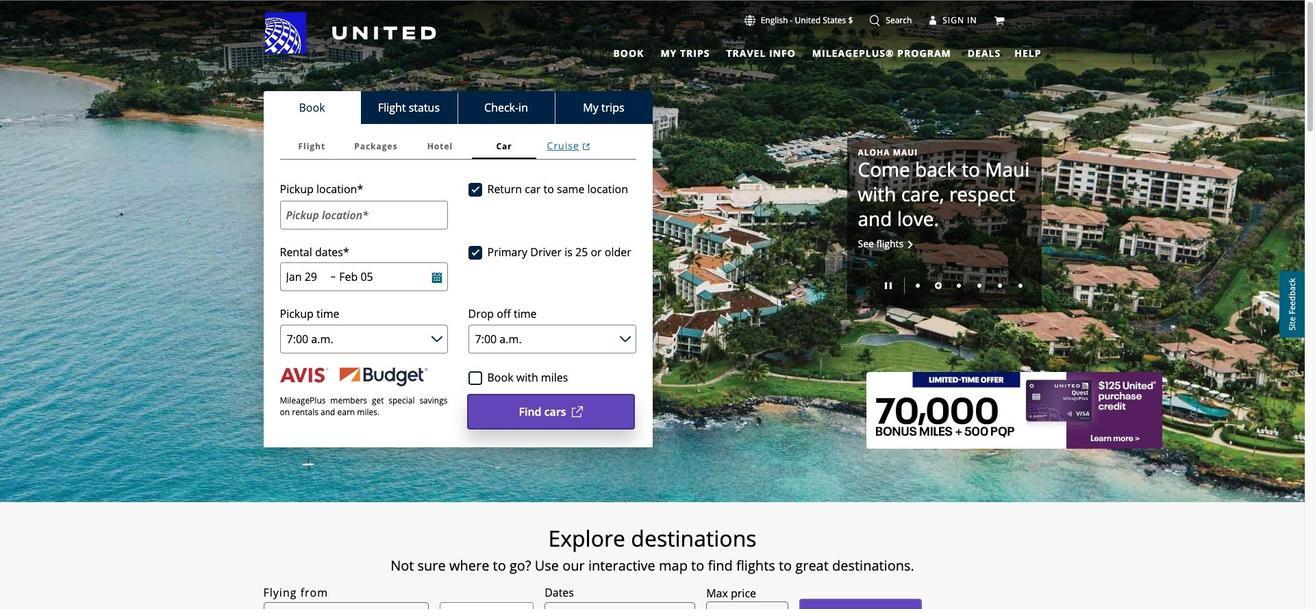 Task type: describe. For each thing, give the bounding box(es) containing it.
1 vertical spatial tab list
[[263, 91, 653, 124]]

Pickup location* text field
[[280, 201, 448, 230]]

Drop off text field
[[339, 270, 418, 285]]

avis budget car rental image
[[280, 367, 428, 386]]

0 vertical spatial tab list
[[605, 41, 1004, 62]]

flying from element
[[263, 585, 328, 601]]

view cart, click to view list of recently searched saved trips. image
[[994, 15, 1005, 26]]

not sure where to go? use our interactive map to find flights to great destinations. element
[[185, 558, 1121, 574]]

slide 5 of 6 image
[[998, 284, 1002, 288]]

slide 3 of 6 image
[[957, 284, 961, 288]]

explore destinations element
[[185, 525, 1121, 552]]



Task type: vqa. For each thing, say whether or not it's contained in the screenshot.
Book with miles element
no



Task type: locate. For each thing, give the bounding box(es) containing it.
united logo link to homepage image
[[265, 12, 436, 53]]

None text field
[[707, 602, 789, 609]]

pause image
[[885, 283, 892, 289]]

2 vertical spatial tab list
[[280, 134, 636, 160]]

main content
[[0, 1, 1305, 609]]

please enter the max price in the input text or tab to access the slider to set the max price. element
[[707, 585, 757, 602]]

carousel buttons element
[[858, 273, 1031, 297]]

slide 2 of 6 image
[[935, 283, 942, 289]]

currently in english united states	$ enter to change image
[[745, 15, 756, 26]]

slide 1 of 6 image
[[916, 284, 920, 288]]

Pickup text field
[[286, 270, 325, 285]]

slide 6 of 6 image
[[1019, 284, 1023, 288]]

navigation
[[0, 12, 1305, 62]]

tab list
[[605, 41, 1004, 62], [263, 91, 653, 124], [280, 134, 636, 160]]

slide 4 of 6 image
[[978, 284, 982, 288]]



